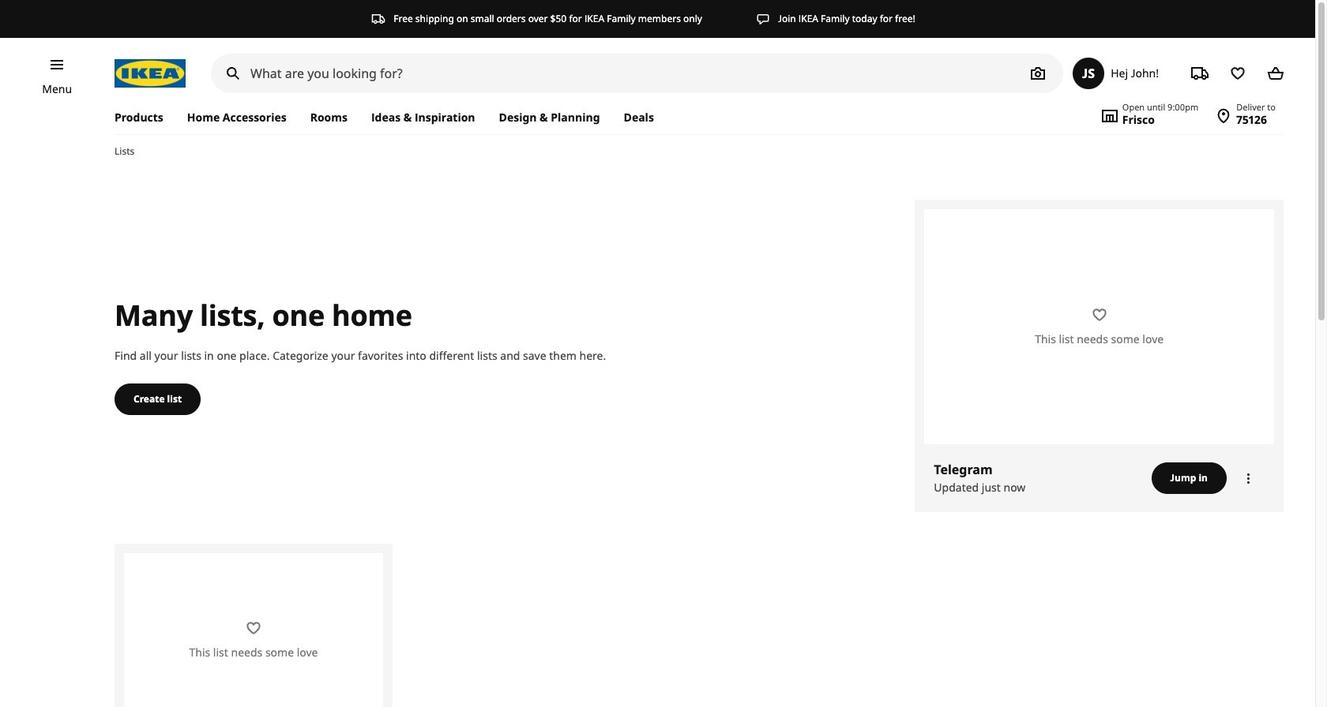 Task type: describe. For each thing, give the bounding box(es) containing it.
ikea logotype, go to start page image
[[115, 59, 186, 88]]



Task type: vqa. For each thing, say whether or not it's contained in the screenshot.
review: 4.7 out of 5 stars. total reviews: 3799 IMAGE
no



Task type: locate. For each thing, give the bounding box(es) containing it.
None search field
[[211, 54, 1063, 93]]

Search by product text field
[[211, 54, 1063, 93]]



